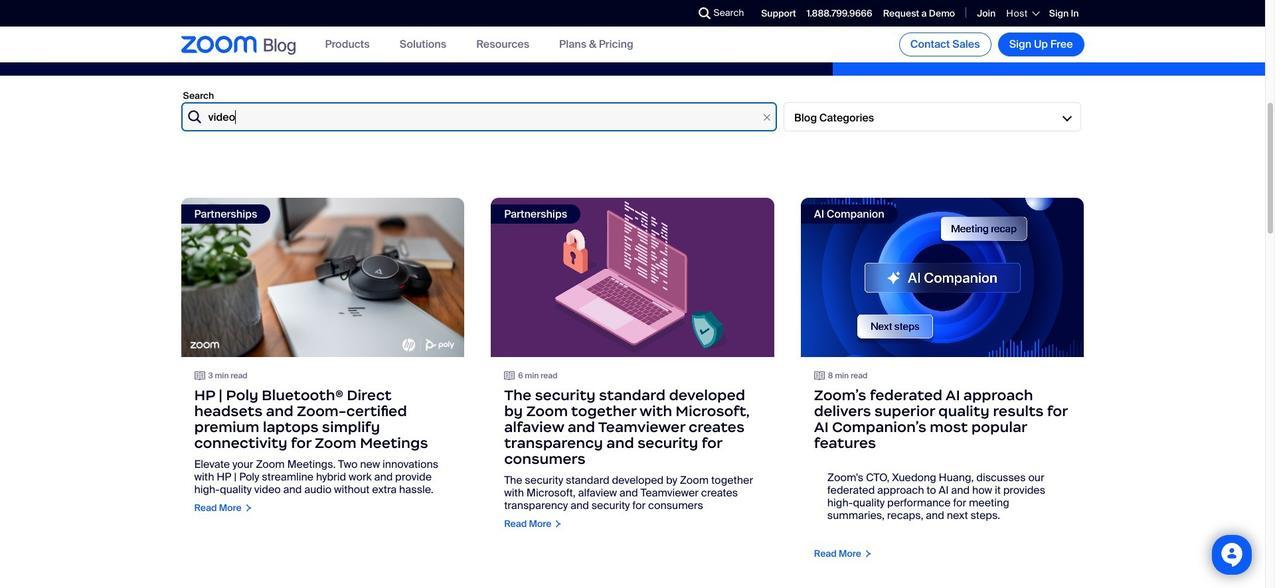 Task type: vqa. For each thing, say whether or not it's contained in the screenshot.
leftmost is
no



Task type: describe. For each thing, give the bounding box(es) containing it.
zoom's federated ai approach delivers superior quality results for ai companion's most popular features image
[[801, 198, 1085, 357]]

hp | poly bluetooth®  direct headsets and zoom-certified premium laptops simplify connectivity for zoom meetings image
[[181, 198, 464, 357]]



Task type: locate. For each thing, give the bounding box(es) containing it.
None search field
[[650, 3, 702, 24]]

zoom logo image
[[181, 36, 257, 53]]

logo blog.svg image
[[263, 35, 295, 56]]

None text field
[[181, 102, 777, 132]]

zoom x bsi image
[[491, 198, 775, 357]]

clear search image
[[760, 110, 775, 125]]

search image
[[699, 7, 711, 19], [699, 7, 711, 19]]



